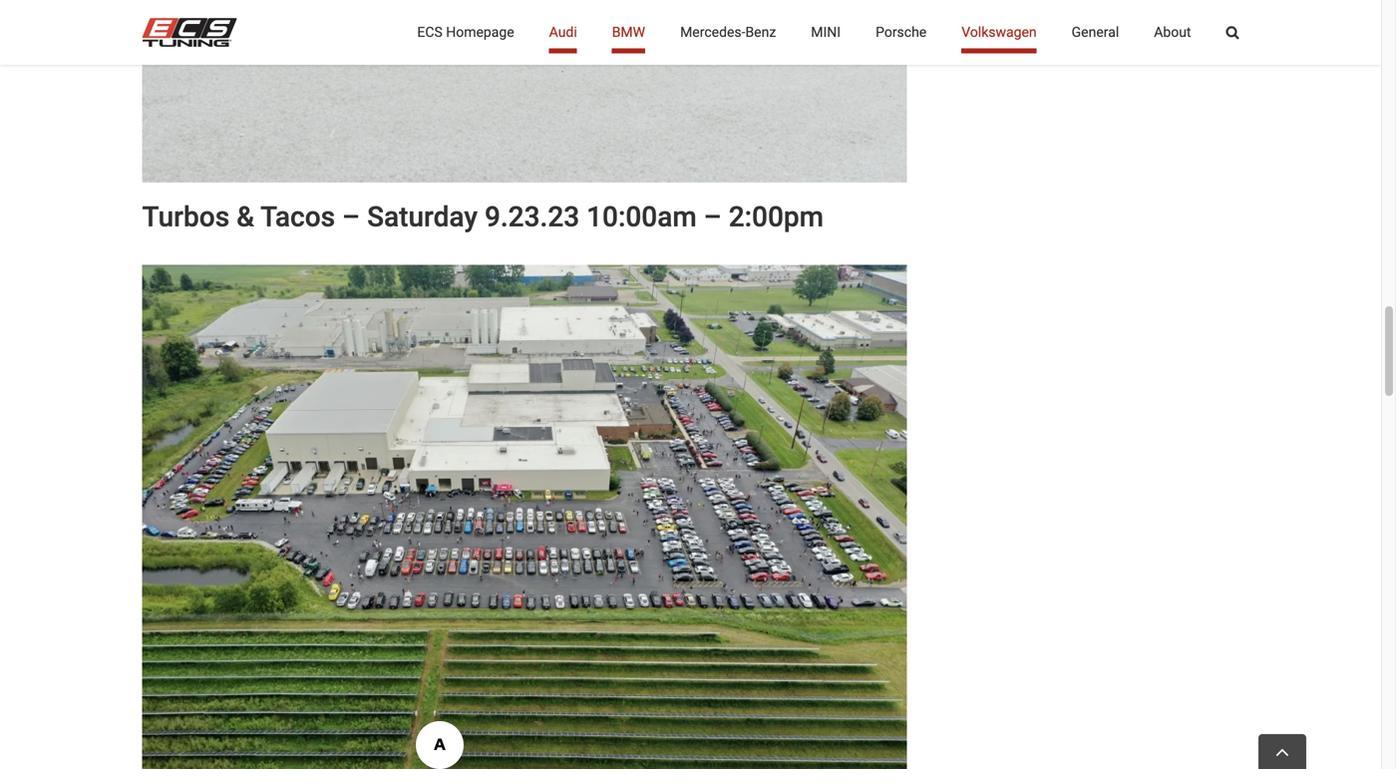 Task type: describe. For each thing, give the bounding box(es) containing it.
bmw link
[[612, 0, 646, 65]]

mercedes-
[[680, 24, 746, 40]]

2 – from the left
[[704, 201, 722, 234]]

turbos & tacos – saturday 9.23.23 10:00am – 2:00pm
[[142, 201, 824, 234]]

volkswagen link
[[962, 0, 1037, 65]]

general
[[1072, 24, 1120, 40]]

about
[[1154, 24, 1192, 40]]

audi link
[[549, 0, 577, 65]]

ecs homepage link
[[417, 0, 514, 65]]

1 – from the left
[[342, 201, 360, 234]]

about link
[[1154, 0, 1192, 65]]

audi
[[549, 24, 577, 40]]

bmw
[[612, 24, 646, 40]]



Task type: locate. For each thing, give the bounding box(es) containing it.
homepage
[[446, 24, 514, 40]]

ecs homepage
[[417, 24, 514, 40]]

mini link
[[811, 0, 841, 65]]

volkswagen
[[962, 24, 1037, 40]]

benz
[[746, 24, 776, 40]]

0 horizontal spatial –
[[342, 201, 360, 234]]

– left 2:00pm
[[704, 201, 722, 234]]

mini
[[811, 24, 841, 40]]

mercedes-benz
[[680, 24, 776, 40]]

mercedes-benz link
[[680, 0, 776, 65]]

– right tacos
[[342, 201, 360, 234]]

1 horizontal spatial –
[[704, 201, 722, 234]]

&
[[237, 201, 254, 234]]

9.23.23
[[485, 201, 580, 234]]

general link
[[1072, 0, 1120, 65]]

–
[[342, 201, 360, 234], [704, 201, 722, 234]]

turbos
[[142, 201, 230, 234]]

2:00pm
[[729, 201, 824, 234]]

tacos
[[261, 201, 335, 234]]

ecs
[[417, 24, 443, 40]]

porsche
[[876, 24, 927, 40]]

porsche link
[[876, 0, 927, 65]]

ecs tuning logo image
[[142, 18, 237, 47]]

saturday
[[367, 201, 478, 234]]

10:00am
[[587, 201, 697, 234]]



Task type: vqa. For each thing, say whether or not it's contained in the screenshot.
Now to the bottom
no



